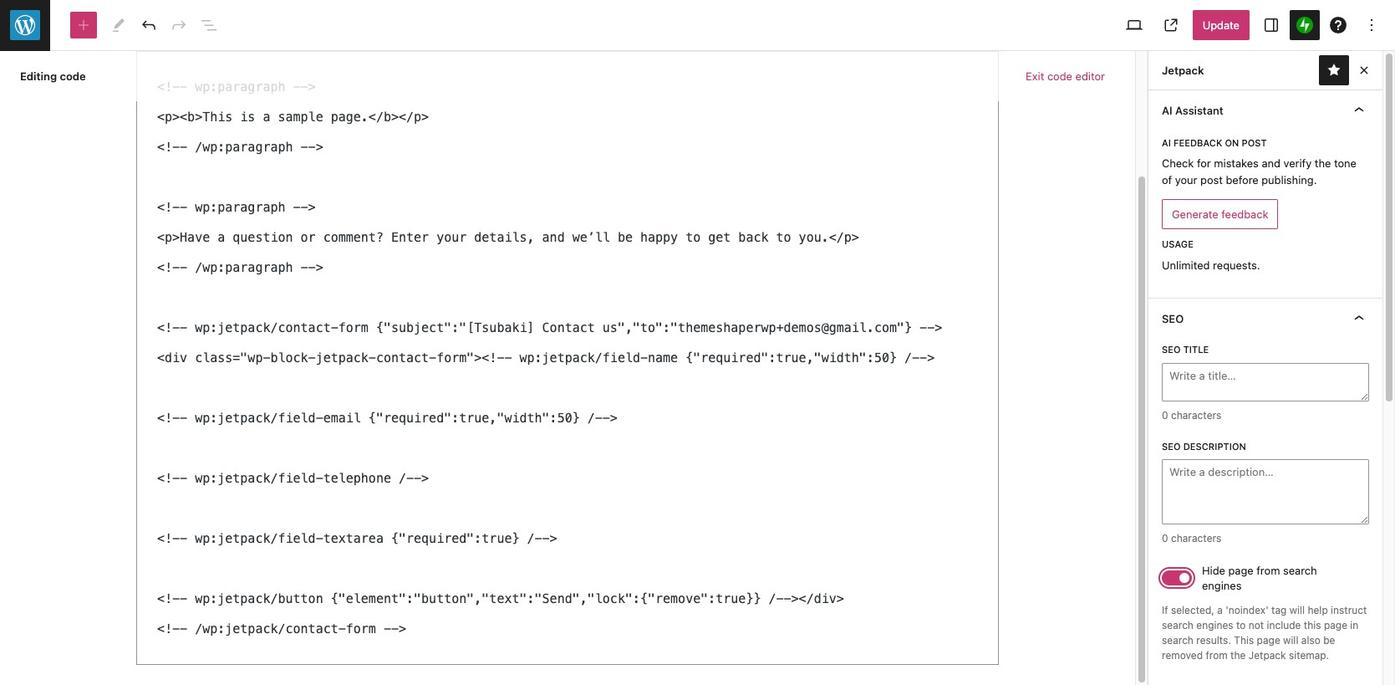 Task type: vqa. For each thing, say whether or not it's contained in the screenshot.
"from" in the If selected, a 'noindex' tag will help instruct search engines to not include this page in search results. This page will also be removed from the Jetpack sitemap.
yes



Task type: describe. For each thing, give the bounding box(es) containing it.
this
[[1305, 619, 1322, 632]]

2 horizontal spatial page
[[1325, 619, 1348, 632]]

of
[[1163, 173, 1173, 186]]

unpin from toolbar image
[[1325, 60, 1345, 80]]

title
[[1184, 344, 1210, 355]]

the inside check for mistakes and verify the tone of your post before publishing.
[[1315, 157, 1332, 170]]

from inside hide page from search engines
[[1257, 564, 1281, 577]]

code for editing
[[60, 69, 86, 83]]

assistant
[[1176, 104, 1224, 117]]

help image
[[1329, 15, 1349, 35]]

1 horizontal spatial post
[[1242, 137, 1268, 148]]

engines inside hide page from search engines
[[1203, 579, 1242, 592]]

unlimited requests.
[[1163, 258, 1261, 272]]

update
[[1203, 18, 1240, 32]]

check for mistakes and verify the tone of your post before publishing.
[[1163, 157, 1357, 186]]

also
[[1302, 634, 1321, 647]]

exit
[[1026, 69, 1045, 83]]

code for exit
[[1048, 69, 1073, 83]]

check
[[1163, 157, 1195, 170]]

this
[[1235, 634, 1255, 647]]

instruct
[[1332, 604, 1368, 617]]

seo title
[[1163, 344, 1210, 355]]

include
[[1268, 619, 1302, 632]]

unlimited
[[1163, 258, 1211, 272]]

mistakes
[[1215, 157, 1259, 170]]

sitemap.
[[1290, 649, 1330, 662]]

requests.
[[1214, 258, 1261, 272]]

to
[[1237, 619, 1246, 632]]

be
[[1324, 634, 1336, 647]]

2 vertical spatial page
[[1258, 634, 1281, 647]]

generate feedback
[[1173, 208, 1269, 221]]

generate
[[1173, 208, 1219, 221]]

before
[[1227, 173, 1259, 186]]

0 for seo description
[[1163, 532, 1169, 545]]

usage
[[1163, 239, 1194, 250]]

ai feedback on post
[[1163, 137, 1268, 148]]

exit code editor
[[1026, 69, 1106, 83]]

characters for description
[[1172, 532, 1222, 545]]

hide page from search engines
[[1203, 564, 1318, 592]]

selected,
[[1172, 604, 1215, 617]]

seo for seo description
[[1163, 441, 1181, 451]]

ai for ai feedback on post
[[1163, 137, 1172, 148]]

and
[[1262, 157, 1281, 170]]

results.
[[1197, 634, 1232, 647]]

undo image
[[139, 15, 159, 35]]

removed
[[1163, 649, 1204, 662]]

a
[[1218, 604, 1224, 617]]



Task type: locate. For each thing, give the bounding box(es) containing it.
feedback inside button
[[1222, 208, 1269, 221]]

0 vertical spatial feedback
[[1174, 137, 1223, 148]]

feedback for ai
[[1174, 137, 1223, 148]]

search
[[1284, 564, 1318, 577], [1163, 619, 1194, 632], [1163, 634, 1194, 647]]

on
[[1226, 137, 1240, 148]]

seo left description
[[1163, 441, 1181, 451]]

preview image
[[1125, 15, 1145, 35]]

post right on
[[1242, 137, 1268, 148]]

1 characters from the top
[[1172, 409, 1222, 421]]

ai for ai assistant
[[1163, 104, 1173, 117]]

1 vertical spatial feedback
[[1222, 208, 1269, 221]]

0 vertical spatial engines
[[1203, 579, 1242, 592]]

0 for seo title
[[1163, 409, 1169, 421]]

jetpack up "ai assistant"
[[1163, 63, 1205, 77]]

1 vertical spatial jetpack
[[1249, 649, 1287, 662]]

3 seo from the top
[[1163, 441, 1181, 451]]

feedback for generate
[[1222, 208, 1269, 221]]

1 vertical spatial page
[[1325, 619, 1348, 632]]

0 vertical spatial characters
[[1172, 409, 1222, 421]]

if
[[1163, 604, 1169, 617]]

engines up results.
[[1197, 619, 1234, 632]]

search down if
[[1163, 619, 1194, 632]]

0 horizontal spatial from
[[1206, 649, 1228, 662]]

will
[[1290, 604, 1306, 617], [1284, 634, 1299, 647]]

1 code from the left
[[60, 69, 86, 83]]

0 vertical spatial from
[[1257, 564, 1281, 577]]

characters
[[1172, 409, 1222, 421], [1172, 532, 1222, 545]]

page
[[1229, 564, 1254, 577], [1325, 619, 1348, 632], [1258, 634, 1281, 647]]

for
[[1198, 157, 1212, 170]]

code inside button
[[1048, 69, 1073, 83]]

2 vertical spatial search
[[1163, 634, 1194, 647]]

2 characters from the top
[[1172, 532, 1222, 545]]

code right editing
[[60, 69, 86, 83]]

ai assistant button
[[1149, 90, 1383, 130]]

seo inside dropdown button
[[1163, 312, 1185, 326]]

1 vertical spatial ai
[[1163, 137, 1172, 148]]

0 vertical spatial 0
[[1163, 409, 1169, 421]]

0 characters up seo description
[[1163, 409, 1222, 421]]

0 characters for title
[[1163, 409, 1222, 421]]

editor
[[1076, 69, 1106, 83]]

0 vertical spatial ai
[[1163, 104, 1173, 117]]

characters up seo description
[[1172, 409, 1222, 421]]

0 vertical spatial jetpack
[[1163, 63, 1205, 77]]

Start writing with text or HTML text field
[[136, 51, 999, 665]]

0 vertical spatial the
[[1315, 157, 1332, 170]]

SEO Title text field
[[1163, 363, 1370, 401]]

SEO Description text field
[[1163, 459, 1370, 524]]

1 vertical spatial seo
[[1163, 344, 1181, 355]]

characters up hide
[[1172, 532, 1222, 545]]

will right the tag
[[1290, 604, 1306, 617]]

1 horizontal spatial code
[[1048, 69, 1073, 83]]

seo for seo title
[[1163, 344, 1181, 355]]

page inside hide page from search engines
[[1229, 564, 1254, 577]]

editing code
[[20, 69, 86, 83]]

publishing.
[[1262, 173, 1318, 186]]

1 vertical spatial the
[[1231, 649, 1247, 662]]

tone
[[1335, 157, 1357, 170]]

1 0 from the top
[[1163, 409, 1169, 421]]

feedback down before
[[1222, 208, 1269, 221]]

post
[[1242, 137, 1268, 148], [1201, 173, 1224, 186]]

help
[[1308, 604, 1329, 617]]

0 horizontal spatial page
[[1229, 564, 1254, 577]]

engines down hide
[[1203, 579, 1242, 592]]

0 horizontal spatial post
[[1201, 173, 1224, 186]]

engines
[[1203, 579, 1242, 592], [1197, 619, 1234, 632]]

from
[[1257, 564, 1281, 577], [1206, 649, 1228, 662]]

in
[[1351, 619, 1359, 632]]

1 ai from the top
[[1163, 104, 1173, 117]]

characters for title
[[1172, 409, 1222, 421]]

will down include
[[1284, 634, 1299, 647]]

from inside if selected, a 'noindex' tag will help instruct search engines to not include this page in search results. this page will also be removed from the jetpack sitemap.
[[1206, 649, 1228, 662]]

0 horizontal spatial code
[[60, 69, 86, 83]]

ai inside dropdown button
[[1163, 104, 1173, 117]]

search up help
[[1284, 564, 1318, 577]]

the left tone
[[1315, 157, 1332, 170]]

0 vertical spatial 0 characters
[[1163, 409, 1222, 421]]

0 up if
[[1163, 532, 1169, 545]]

ai
[[1163, 104, 1173, 117], [1163, 137, 1172, 148]]

engines inside if selected, a 'noindex' tag will help instruct search engines to not include this page in search results. this page will also be removed from the jetpack sitemap.
[[1197, 619, 1234, 632]]

generate feedback button
[[1163, 199, 1279, 229]]

seo for seo
[[1163, 312, 1185, 326]]

options image
[[1362, 15, 1383, 35]]

search up removed
[[1163, 634, 1194, 647]]

1 horizontal spatial the
[[1315, 157, 1332, 170]]

post down for
[[1201, 173, 1224, 186]]

0 characters for description
[[1163, 532, 1222, 545]]

close plugin image
[[1355, 60, 1375, 80]]

the down this
[[1231, 649, 1247, 662]]

1 horizontal spatial from
[[1257, 564, 1281, 577]]

page down not
[[1258, 634, 1281, 647]]

hide
[[1203, 564, 1226, 577]]

seo description
[[1163, 441, 1247, 451]]

seo left title
[[1163, 344, 1181, 355]]

0 horizontal spatial the
[[1231, 649, 1247, 662]]

0 vertical spatial post
[[1242, 137, 1268, 148]]

seo up seo title
[[1163, 312, 1185, 326]]

seo
[[1163, 312, 1185, 326], [1163, 344, 1181, 355], [1163, 441, 1181, 451]]

2 ai from the top
[[1163, 137, 1172, 148]]

0
[[1163, 409, 1169, 421], [1163, 532, 1169, 545]]

1 vertical spatial will
[[1284, 634, 1299, 647]]

1 vertical spatial post
[[1201, 173, 1224, 186]]

0 vertical spatial page
[[1229, 564, 1254, 577]]

the inside if selected, a 'noindex' tag will help instruct search engines to not include this page in search results. this page will also be removed from the jetpack sitemap.
[[1231, 649, 1247, 662]]

the
[[1315, 157, 1332, 170], [1231, 649, 1247, 662]]

1 vertical spatial 0 characters
[[1163, 532, 1222, 545]]

0 horizontal spatial jetpack
[[1163, 63, 1205, 77]]

if selected, a 'noindex' tag will help instruct search engines to not include this page in search results. this page will also be removed from the jetpack sitemap.
[[1163, 604, 1368, 662]]

0 vertical spatial seo
[[1163, 312, 1185, 326]]

jetpack image
[[1297, 17, 1314, 33]]

1 seo from the top
[[1163, 312, 1185, 326]]

ai left assistant
[[1163, 104, 1173, 117]]

1 vertical spatial engines
[[1197, 619, 1234, 632]]

update button
[[1193, 10, 1250, 40]]

1 vertical spatial from
[[1206, 649, 1228, 662]]

exit code editor button
[[1016, 61, 1116, 91]]

your
[[1176, 173, 1198, 186]]

redo image
[[169, 15, 189, 35]]

2 seo from the top
[[1163, 344, 1181, 355]]

page right hide
[[1229, 564, 1254, 577]]

0 vertical spatial will
[[1290, 604, 1306, 617]]

0 characters
[[1163, 409, 1222, 421], [1163, 532, 1222, 545]]

jetpack inside if selected, a 'noindex' tag will help instruct search engines to not include this page in search results. this page will also be removed from the jetpack sitemap.
[[1249, 649, 1287, 662]]

'noindex'
[[1226, 604, 1269, 617]]

ai assistant
[[1163, 104, 1224, 117]]

2 code from the left
[[1048, 69, 1073, 83]]

feedback up for
[[1174, 137, 1223, 148]]

not
[[1249, 619, 1265, 632]]

1 0 characters from the top
[[1163, 409, 1222, 421]]

1 vertical spatial characters
[[1172, 532, 1222, 545]]

editing
[[20, 69, 57, 83]]

page up be in the bottom of the page
[[1325, 619, 1348, 632]]

post inside check for mistakes and verify the tone of your post before publishing.
[[1201, 173, 1224, 186]]

code
[[60, 69, 86, 83], [1048, 69, 1073, 83]]

verify
[[1284, 157, 1312, 170]]

view page image
[[1162, 15, 1182, 35]]

settings image
[[1262, 15, 1282, 35]]

1 vertical spatial 0
[[1163, 532, 1169, 545]]

jetpack
[[1163, 63, 1205, 77], [1249, 649, 1287, 662]]

feedback
[[1174, 137, 1223, 148], [1222, 208, 1269, 221]]

2 vertical spatial seo
[[1163, 441, 1181, 451]]

1 horizontal spatial jetpack
[[1249, 649, 1287, 662]]

ai up 'check'
[[1163, 137, 1172, 148]]

description
[[1184, 441, 1247, 451]]

from down results.
[[1206, 649, 1228, 662]]

2 0 from the top
[[1163, 532, 1169, 545]]

0 characters up hide
[[1163, 532, 1222, 545]]

0 vertical spatial search
[[1284, 564, 1318, 577]]

1 vertical spatial search
[[1163, 619, 1194, 632]]

from up the tag
[[1257, 564, 1281, 577]]

0 up seo description
[[1163, 409, 1169, 421]]

search inside hide page from search engines
[[1284, 564, 1318, 577]]

seo button
[[1149, 299, 1383, 339]]

tag
[[1272, 604, 1288, 617]]

2 0 characters from the top
[[1163, 532, 1222, 545]]

1 horizontal spatial page
[[1258, 634, 1281, 647]]

code right the exit
[[1048, 69, 1073, 83]]

jetpack down this
[[1249, 649, 1287, 662]]



